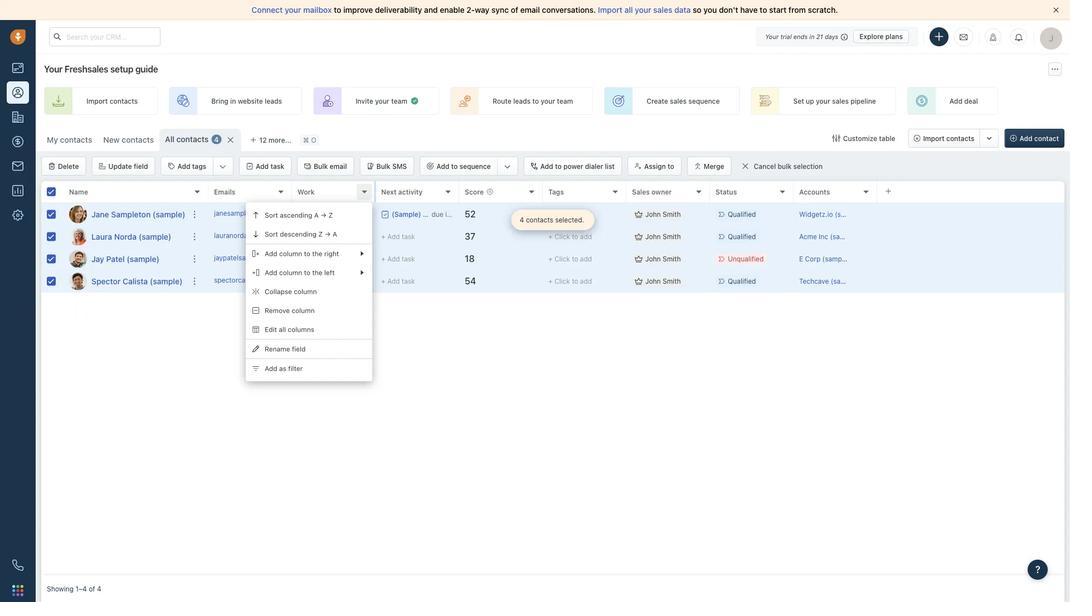 Task type: vqa. For each thing, say whether or not it's contained in the screenshot.
Google
no



Task type: describe. For each thing, give the bounding box(es) containing it.
add for 52
[[580, 210, 592, 218]]

add to power dialer list button
[[524, 157, 622, 176]]

contact
[[1035, 134, 1059, 142]]

plans
[[886, 33, 903, 40]]

update
[[108, 162, 132, 170]]

invite
[[356, 97, 373, 105]]

grid containing 52
[[41, 180, 1065, 575]]

spector calista (sample) link
[[91, 276, 183, 287]]

import contacts for import contacts button
[[924, 134, 975, 142]]

work
[[298, 188, 315, 196]]

sequence for create sales sequence
[[689, 97, 720, 105]]

jaypatelsample@gmail.com
[[214, 254, 300, 262]]

add for 18
[[580, 255, 592, 263]]

1 vertical spatial of
[[89, 585, 95, 593]]

press space to deselect this row. row containing jay patel (sample)
[[41, 248, 209, 270]]

the for right
[[312, 250, 323, 258]]

deal
[[965, 97, 978, 105]]

assign to
[[644, 162, 675, 170]]

enable
[[440, 5, 465, 14]]

left
[[324, 269, 335, 277]]

owner
[[652, 188, 672, 196]]

add task button
[[239, 157, 292, 176]]

(sample) for jane sampleton (sample)
[[153, 210, 185, 219]]

cell for 18
[[878, 248, 1065, 270]]

field for rename field
[[292, 345, 306, 353]]

conversations.
[[542, 5, 596, 14]]

sort for sort descending z → a
[[265, 230, 278, 238]]

pipeline
[[851, 97, 876, 105]]

edit all columns
[[265, 326, 314, 333]]

bring in website leads
[[211, 97, 282, 105]]

name row
[[41, 181, 209, 204]]

4 inside grid
[[520, 216, 524, 224]]

freshsales
[[65, 64, 108, 74]]

sales
[[632, 188, 650, 196]]

add column to the left
[[265, 269, 335, 277]]

container_wx8msf4aqz5i3rn1 image down sales
[[635, 210, 643, 218]]

janesampleton@gmail.com link
[[214, 208, 298, 220]]

the for left
[[312, 269, 323, 277]]

add as filter menu item
[[246, 359, 372, 378]]

add for add tags
[[178, 162, 190, 170]]

12
[[259, 136, 267, 144]]

acme inc (sample) link
[[800, 233, 858, 241]]

improve
[[343, 5, 373, 14]]

press space to deselect this row. row containing laura norda (sample)
[[41, 226, 209, 248]]

bulk email button
[[297, 157, 354, 176]]

your right invite
[[375, 97, 390, 105]]

add to sequence button
[[420, 157, 498, 175]]

john for 52
[[646, 210, 661, 218]]

route leads to your team link
[[450, 87, 593, 115]]

field for update field
[[134, 162, 148, 170]]

sales left data
[[654, 5, 673, 14]]

press space to deselect this row. row containing 18
[[209, 248, 1065, 270]]

next
[[381, 188, 397, 196]]

to inside "button"
[[451, 162, 458, 170]]

john smith for 52
[[646, 210, 681, 218]]

a inside menu item
[[314, 211, 319, 219]]

4167348672 link
[[298, 231, 338, 243]]

add for add column to the left
[[265, 269, 277, 277]]

laura norda (sample) link
[[91, 231, 171, 242]]

task for 54
[[402, 277, 415, 285]]

connect
[[252, 5, 283, 14]]

smith for 54
[[663, 277, 681, 285]]

l image
[[69, 228, 87, 246]]

acme inc (sample)
[[800, 233, 858, 241]]

s image
[[69, 272, 87, 290]]

from
[[789, 5, 806, 14]]

status
[[716, 188, 737, 196]]

all contacts 4
[[165, 135, 219, 144]]

team inside invite your team link
[[391, 97, 408, 105]]

to inside 'button'
[[555, 162, 562, 170]]

(sample) for e corp (sample)
[[823, 255, 850, 263]]

add for add to sequence
[[437, 162, 449, 170]]

2 vertical spatial 4
[[97, 585, 101, 593]]

edit all columns menu item
[[246, 320, 372, 339]]

(sample) for jay patel (sample)
[[127, 254, 159, 263]]

janesampleton@gmail.com 3684932360
[[214, 209, 340, 217]]

new
[[103, 135, 120, 144]]

sales right create
[[670, 97, 687, 105]]

qualified for 37
[[728, 233, 756, 241]]

import contacts group
[[908, 129, 999, 148]]

0 vertical spatial in
[[810, 33, 815, 40]]

cell for 52
[[878, 204, 1065, 225]]

1 horizontal spatial import
[[598, 5, 623, 14]]

task inside the add task button
[[271, 162, 284, 170]]

click for 18
[[555, 255, 570, 263]]

delete
[[58, 162, 79, 170]]

angle down image for add tags
[[220, 161, 226, 172]]

you
[[704, 5, 717, 14]]

(sample) up acme inc (sample)
[[835, 210, 863, 218]]

e corp (sample) link
[[800, 255, 850, 263]]

contacts inside button
[[947, 134, 975, 142]]

sync
[[492, 5, 509, 14]]

unqualified
[[728, 255, 764, 263]]

as
[[279, 365, 286, 372]]

explore plans
[[860, 33, 903, 40]]

j image for jane sampleton (sample)
[[69, 205, 87, 223]]

descending
[[280, 230, 317, 238]]

press space to deselect this row. row containing 37
[[209, 226, 1065, 248]]

(sample) for spector calista (sample)
[[150, 277, 183, 286]]

column for add column to the left
[[279, 269, 302, 277]]

add task
[[256, 162, 284, 170]]

→ for z
[[321, 211, 327, 219]]

(sample) for laura norda (sample)
[[139, 232, 171, 241]]

widgetz.io (sample)
[[800, 210, 863, 218]]

laura norda (sample)
[[91, 232, 171, 241]]

12 more... button
[[244, 132, 298, 148]]

contacts right my
[[60, 135, 92, 144]]

add as filter
[[265, 365, 303, 372]]

+ add task for 37
[[381, 233, 415, 241]]

techcave (sample) link
[[800, 277, 859, 285]]

team inside route leads to your team link
[[557, 97, 573, 105]]

list
[[605, 162, 615, 170]]

spectorcalista@gmail.com 3684945781
[[214, 276, 339, 284]]

freshworks switcher image
[[12, 585, 23, 596]]

+ click to add for 18
[[549, 255, 592, 263]]

column for remove column
[[292, 307, 315, 314]]

activity
[[398, 188, 423, 196]]

(sample) down e corp (sample) link
[[831, 277, 859, 285]]

sales owner
[[632, 188, 672, 196]]

container_wx8msf4aqz5i3rn1 image for 18
[[635, 255, 643, 263]]

container_wx8msf4aqz5i3rn1 image for 37
[[635, 233, 643, 241]]

acme
[[800, 233, 817, 241]]

add for add column to the right
[[265, 250, 277, 258]]

spectorcalista@gmail.com
[[214, 276, 297, 284]]

click for 54
[[555, 277, 570, 285]]

press space to deselect this row. row containing spector calista (sample)
[[41, 270, 209, 293]]

container_wx8msf4aqz5i3rn1 image down next
[[381, 210, 389, 218]]

row group containing 52
[[209, 204, 1065, 293]]

corp
[[805, 255, 821, 263]]

all
[[165, 135, 174, 144]]

widgetz.io
[[800, 210, 833, 218]]

a inside menu item
[[333, 230, 337, 238]]

collapse column menu item
[[246, 282, 372, 301]]

name column header
[[64, 181, 209, 204]]

connect your mailbox link
[[252, 5, 334, 14]]

selected.
[[555, 216, 584, 224]]

cancel
[[754, 162, 776, 170]]

jaypatelsample@gmail.com + click to add
[[214, 254, 341, 262]]

angle down image for add to sequence
[[504, 161, 511, 172]]

data
[[675, 5, 691, 14]]

(sample) for acme inc (sample)
[[830, 233, 858, 241]]

click for 37
[[555, 233, 570, 241]]

0 vertical spatial all
[[625, 5, 633, 14]]

1–4
[[76, 585, 87, 593]]

columns
[[288, 326, 314, 333]]

tags
[[192, 162, 206, 170]]

import contacts link
[[44, 87, 158, 115]]

+ click to add for 52
[[549, 210, 592, 218]]

bring in website leads link
[[169, 87, 302, 115]]

email image
[[960, 32, 968, 41]]

contacts right new on the left top of page
[[122, 135, 154, 144]]

sequence for add to sequence
[[460, 162, 491, 170]]

customize table
[[843, 134, 896, 142]]

container_wx8msf4aqz5i3rn1 image for 54
[[635, 277, 643, 285]]

explore plans link
[[854, 30, 909, 43]]

techcave (sample)
[[800, 277, 859, 285]]

john for 54
[[646, 277, 661, 285]]

3684945781
[[298, 276, 339, 284]]

set up your sales pipeline
[[794, 97, 876, 105]]

sampleton
[[111, 210, 151, 219]]

invite your team link
[[313, 87, 439, 115]]

+ add task for 54
[[381, 277, 415, 285]]

showing 1–4 of 4
[[47, 585, 101, 593]]



Task type: locate. For each thing, give the bounding box(es) containing it.
1 horizontal spatial team
[[557, 97, 573, 105]]

z up 4167348672
[[329, 211, 333, 219]]

emails
[[214, 188, 236, 196]]

all contacts link
[[165, 134, 209, 145]]

in
[[810, 33, 815, 40], [230, 97, 236, 105]]

(sample) inside 'link'
[[139, 232, 171, 241]]

2 team from the left
[[557, 97, 573, 105]]

smith for 52
[[663, 210, 681, 218]]

2 + click to add from the top
[[549, 233, 592, 241]]

qualified for 52
[[728, 210, 756, 218]]

4 smith from the top
[[663, 277, 681, 285]]

+ add task for 18
[[381, 255, 415, 263]]

3 + add task from the top
[[381, 277, 415, 285]]

⌘
[[303, 136, 309, 144]]

(sample) up spector calista (sample)
[[127, 254, 159, 263]]

1 horizontal spatial bulk
[[377, 162, 391, 170]]

menu
[[246, 202, 372, 381]]

(sample) right inc
[[830, 233, 858, 241]]

2 horizontal spatial 4
[[520, 216, 524, 224]]

3 qualified from the top
[[728, 277, 756, 285]]

3 smith from the top
[[663, 255, 681, 263]]

add for add as filter
[[265, 365, 277, 372]]

z inside sort descending z → a menu item
[[319, 230, 323, 238]]

set up your sales pipeline link
[[751, 87, 896, 115]]

your right "up"
[[816, 97, 831, 105]]

1 horizontal spatial angle down image
[[504, 161, 511, 172]]

1 vertical spatial + add task
[[381, 255, 415, 263]]

→ up right
[[325, 230, 331, 238]]

1 john smith from the top
[[646, 210, 681, 218]]

add inside add to sequence "button"
[[437, 162, 449, 170]]

sales left pipeline
[[832, 97, 849, 105]]

contacts
[[110, 97, 138, 105], [947, 134, 975, 142], [177, 135, 209, 144], [60, 135, 92, 144], [122, 135, 154, 144], [526, 216, 554, 224]]

contacts left "selected."
[[526, 216, 554, 224]]

1 + click to add from the top
[[549, 210, 592, 218]]

Search your CRM... text field
[[49, 27, 161, 46]]

3 cell from the top
[[878, 248, 1065, 270]]

import down add deal link
[[924, 134, 945, 142]]

all right 'edit'
[[279, 326, 286, 333]]

leads right route
[[513, 97, 531, 105]]

in left 21
[[810, 33, 815, 40]]

phone image
[[12, 560, 23, 571]]

sort ascending a → z menu item
[[246, 206, 372, 225]]

add
[[950, 97, 963, 105], [1020, 134, 1033, 142], [178, 162, 190, 170], [256, 162, 269, 170], [437, 162, 449, 170], [541, 162, 553, 170], [387, 233, 400, 241], [265, 250, 277, 258], [387, 255, 400, 263], [265, 269, 277, 277], [387, 277, 400, 285], [265, 365, 277, 372]]

grid
[[41, 180, 1065, 575]]

qualified down unqualified
[[728, 277, 756, 285]]

1 horizontal spatial your
[[766, 33, 779, 40]]

create sales sequence
[[647, 97, 720, 105]]

0 horizontal spatial sequence
[[460, 162, 491, 170]]

to inside button
[[668, 162, 675, 170]]

add for add contact
[[1020, 134, 1033, 142]]

1 vertical spatial z
[[319, 230, 323, 238]]

press space to deselect this row. row
[[41, 204, 209, 226], [209, 204, 1065, 226], [41, 226, 209, 248], [209, 226, 1065, 248], [41, 248, 209, 270], [209, 248, 1065, 270], [41, 270, 209, 293], [209, 270, 1065, 293]]

1 sort from the top
[[265, 211, 278, 219]]

→ inside menu item
[[321, 211, 327, 219]]

j image for jay patel (sample)
[[69, 250, 87, 268]]

1 vertical spatial in
[[230, 97, 236, 105]]

4 right the all contacts link
[[214, 135, 219, 143]]

import contacts inside button
[[924, 134, 975, 142]]

1 vertical spatial sequence
[[460, 162, 491, 170]]

your freshsales setup guide
[[44, 64, 158, 74]]

tags
[[549, 188, 564, 196]]

2 horizontal spatial import
[[924, 134, 945, 142]]

4 right 1–4
[[97, 585, 101, 593]]

route
[[493, 97, 512, 105]]

0 horizontal spatial email
[[330, 162, 347, 170]]

0 horizontal spatial import contacts
[[86, 97, 138, 105]]

bulk for bulk email
[[314, 162, 328, 170]]

remove column
[[265, 307, 315, 314]]

3 john from the top
[[646, 255, 661, 263]]

1 vertical spatial import contacts
[[924, 134, 975, 142]]

add to power dialer list
[[541, 162, 615, 170]]

18
[[465, 253, 475, 264]]

→ for a
[[325, 230, 331, 238]]

1 vertical spatial a
[[333, 230, 337, 238]]

jane
[[91, 210, 109, 219]]

1 leads from the left
[[265, 97, 282, 105]]

invite your team
[[356, 97, 408, 105]]

1 horizontal spatial email
[[520, 5, 540, 14]]

add tags group
[[161, 157, 234, 176]]

add tags button
[[161, 157, 213, 175]]

0 vertical spatial + add task
[[381, 233, 415, 241]]

→ up 4167348672
[[321, 211, 327, 219]]

container_wx8msf4aqz5i3rn1 image left cancel
[[742, 162, 750, 170]]

add for 37
[[580, 233, 592, 241]]

0 horizontal spatial of
[[89, 585, 95, 593]]

2 angle down image from the left
[[504, 161, 511, 172]]

1 john from the top
[[646, 210, 661, 218]]

1 qualified from the top
[[728, 210, 756, 218]]

1 horizontal spatial import contacts
[[924, 134, 975, 142]]

z
[[329, 211, 333, 219], [319, 230, 323, 238]]

add inside 'add to power dialer list' 'button'
[[541, 162, 553, 170]]

field right update
[[134, 162, 148, 170]]

21
[[817, 33, 823, 40]]

laura
[[91, 232, 112, 241]]

import down your freshsales setup guide
[[86, 97, 108, 105]]

0 vertical spatial j image
[[69, 205, 87, 223]]

my contacts button
[[41, 129, 98, 151], [47, 135, 92, 144]]

rename field menu item
[[246, 340, 372, 359]]

container_wx8msf4aqz5i3rn1 image inside customize table button
[[833, 134, 841, 142]]

explore
[[860, 33, 884, 40]]

0 vertical spatial the
[[312, 250, 323, 258]]

0 vertical spatial of
[[511, 5, 518, 14]]

add inside the add contact button
[[1020, 134, 1033, 142]]

4 + click to add from the top
[[549, 277, 592, 285]]

sequence up score
[[460, 162, 491, 170]]

2-
[[467, 5, 475, 14]]

(sample) down jane sampleton (sample) link
[[139, 232, 171, 241]]

0 vertical spatial import
[[598, 5, 623, 14]]

0 horizontal spatial a
[[314, 211, 319, 219]]

2 the from the top
[[312, 269, 323, 277]]

remove
[[265, 307, 290, 314]]

1 horizontal spatial all
[[625, 5, 633, 14]]

qualified down status
[[728, 210, 756, 218]]

0 horizontal spatial 4
[[97, 585, 101, 593]]

add column to the right
[[265, 250, 339, 258]]

1 angle down image from the left
[[220, 161, 226, 172]]

0 vertical spatial sort
[[265, 211, 278, 219]]

1 vertical spatial field
[[292, 345, 306, 353]]

your left trial
[[766, 33, 779, 40]]

→ inside menu item
[[325, 230, 331, 238]]

import contacts down add deal link
[[924, 134, 975, 142]]

0 vertical spatial qualified
[[728, 210, 756, 218]]

1 vertical spatial qualified
[[728, 233, 756, 241]]

team
[[391, 97, 408, 105], [557, 97, 573, 105]]

0 vertical spatial field
[[134, 162, 148, 170]]

click
[[555, 210, 570, 218], [555, 233, 570, 241], [304, 254, 319, 262], [555, 255, 570, 263], [555, 277, 570, 285]]

→
[[321, 211, 327, 219], [325, 230, 331, 238]]

add inside the add task button
[[256, 162, 269, 170]]

2 vertical spatial qualified
[[728, 277, 756, 285]]

container_wx8msf4aqz5i3rn1 image inside invite your team link
[[410, 96, 419, 105]]

and
[[424, 5, 438, 14]]

(sample) right sampleton
[[153, 210, 185, 219]]

4 john smith from the top
[[646, 277, 681, 285]]

1 horizontal spatial 4
[[214, 135, 219, 143]]

table
[[879, 134, 896, 142]]

+
[[549, 210, 553, 218], [549, 233, 553, 241], [381, 233, 386, 241], [298, 254, 302, 262], [549, 255, 553, 263], [381, 255, 386, 263], [549, 277, 553, 285], [381, 277, 386, 285]]

menu containing sort ascending a → z
[[246, 202, 372, 381]]

2 john from the top
[[646, 233, 661, 241]]

import inside button
[[924, 134, 945, 142]]

scratch.
[[808, 5, 838, 14]]

days
[[825, 33, 839, 40]]

3 john smith from the top
[[646, 255, 681, 263]]

merge
[[704, 162, 725, 170]]

john for 37
[[646, 233, 661, 241]]

your left data
[[635, 5, 652, 14]]

sort for sort ascending a → z
[[265, 211, 278, 219]]

remove column menu item
[[246, 301, 372, 320]]

j image left jane
[[69, 205, 87, 223]]

sequence inside "button"
[[460, 162, 491, 170]]

z inside sort ascending a → z menu item
[[329, 211, 333, 219]]

trial
[[781, 33, 792, 40]]

0 horizontal spatial bulk
[[314, 162, 328, 170]]

bulk left sms
[[377, 162, 391, 170]]

lauranordasample@gmail.com
[[214, 232, 309, 239]]

import contacts for import contacts link
[[86, 97, 138, 105]]

1 vertical spatial import
[[86, 97, 108, 105]]

+ click to add for 37
[[549, 233, 592, 241]]

j image left jay
[[69, 250, 87, 268]]

angle down image inside the add to sequence group
[[504, 161, 511, 172]]

close image
[[1054, 7, 1059, 13]]

column for add column to the right
[[279, 250, 302, 258]]

container_wx8msf4aqz5i3rn1 image
[[410, 96, 419, 105], [635, 233, 643, 241], [635, 255, 643, 263], [635, 277, 643, 285]]

(sample) right calista
[[150, 277, 183, 286]]

1 vertical spatial 4
[[520, 216, 524, 224]]

4 cell from the top
[[878, 270, 1065, 292]]

patel
[[106, 254, 125, 263]]

set
[[794, 97, 804, 105]]

phone element
[[7, 554, 29, 577]]

sort descending z → a menu item
[[246, 225, 372, 244]]

1 horizontal spatial sequence
[[689, 97, 720, 105]]

1 vertical spatial your
[[44, 64, 63, 74]]

row group containing jane sampleton (sample)
[[41, 204, 209, 293]]

customize table button
[[826, 129, 903, 148]]

column down descending
[[279, 250, 302, 258]]

cell for 54
[[878, 270, 1065, 292]]

john smith for 18
[[646, 255, 681, 263]]

press space to deselect this row. row containing jane sampleton (sample)
[[41, 204, 209, 226]]

angle down image
[[220, 161, 226, 172], [504, 161, 511, 172]]

1 horizontal spatial a
[[333, 230, 337, 238]]

1 cell from the top
[[878, 204, 1065, 225]]

john smith for 37
[[646, 233, 681, 241]]

john smith for 54
[[646, 277, 681, 285]]

add deal
[[950, 97, 978, 105]]

bulk down 'o'
[[314, 162, 328, 170]]

bulk for bulk sms
[[377, 162, 391, 170]]

all inside menu item
[[279, 326, 286, 333]]

email
[[520, 5, 540, 14], [330, 162, 347, 170]]

assign
[[644, 162, 666, 170]]

1 smith from the top
[[663, 210, 681, 218]]

4 john from the top
[[646, 277, 661, 285]]

52
[[465, 209, 476, 219]]

add to sequence
[[437, 162, 491, 170]]

1 vertical spatial sort
[[265, 230, 278, 238]]

email inside bulk email button
[[330, 162, 347, 170]]

your left 'mailbox'
[[285, 5, 301, 14]]

accounts
[[800, 188, 830, 196]]

1 horizontal spatial of
[[511, 5, 518, 14]]

1 team from the left
[[391, 97, 408, 105]]

0 vertical spatial import contacts
[[86, 97, 138, 105]]

1 horizontal spatial leads
[[513, 97, 531, 105]]

a
[[314, 211, 319, 219], [333, 230, 337, 238]]

all
[[625, 5, 633, 14], [279, 326, 286, 333]]

contacts right all at the left top of the page
[[177, 135, 209, 144]]

import contacts button
[[908, 129, 980, 148]]

qualified for 54
[[728, 277, 756, 285]]

1 horizontal spatial z
[[329, 211, 333, 219]]

of right "sync"
[[511, 5, 518, 14]]

qualified up unqualified
[[728, 233, 756, 241]]

0 horizontal spatial in
[[230, 97, 236, 105]]

add inside add as filter menu item
[[265, 365, 277, 372]]

3684932360
[[298, 209, 340, 217]]

0 horizontal spatial import
[[86, 97, 108, 105]]

4 inside all contacts 4
[[214, 135, 219, 143]]

score
[[465, 188, 484, 196]]

+ click to add for 54
[[549, 277, 592, 285]]

cell
[[878, 204, 1065, 225], [878, 226, 1065, 248], [878, 248, 1065, 270], [878, 270, 1065, 292]]

in right bring
[[230, 97, 236, 105]]

edit
[[265, 326, 277, 333]]

contacts down setup
[[110, 97, 138, 105]]

1 + add task from the top
[[381, 233, 415, 241]]

2 vertical spatial + add task
[[381, 277, 415, 285]]

add for add to power dialer list
[[541, 162, 553, 170]]

2 bulk from the left
[[377, 162, 391, 170]]

1 horizontal spatial in
[[810, 33, 815, 40]]

sort up lauranordasample@gmail.com on the top of the page
[[265, 211, 278, 219]]

a up right
[[333, 230, 337, 238]]

sort descending z → a
[[265, 230, 337, 238]]

2 + add task from the top
[[381, 255, 415, 263]]

angle down image inside add tags group
[[220, 161, 226, 172]]

column up collapse column
[[279, 269, 302, 277]]

1 vertical spatial all
[[279, 326, 286, 333]]

0 vertical spatial sequence
[[689, 97, 720, 105]]

start
[[770, 5, 787, 14]]

angle down image right tags
[[220, 161, 226, 172]]

up
[[806, 97, 814, 105]]

0 vertical spatial a
[[314, 211, 319, 219]]

z down 3684932360 link
[[319, 230, 323, 238]]

the left right
[[312, 250, 323, 258]]

widgetz.io (sample) link
[[800, 210, 863, 218]]

1 j image from the top
[[69, 205, 87, 223]]

spector
[[91, 277, 121, 286]]

bulk inside bulk sms "button"
[[377, 162, 391, 170]]

0 vertical spatial your
[[766, 33, 779, 40]]

of right 1–4
[[89, 585, 95, 593]]

1 horizontal spatial field
[[292, 345, 306, 353]]

leads right website
[[265, 97, 282, 105]]

sort inside menu item
[[265, 230, 278, 238]]

contacts inside grid
[[526, 216, 554, 224]]

j image
[[69, 205, 87, 223], [69, 250, 87, 268]]

2 john smith from the top
[[646, 233, 681, 241]]

1 vertical spatial →
[[325, 230, 331, 238]]

container_wx8msf4aqz5i3rn1 image left 'customize'
[[833, 134, 841, 142]]

press space to deselect this row. row containing 52
[[209, 204, 1065, 226]]

0 horizontal spatial team
[[391, 97, 408, 105]]

sort inside menu item
[[265, 211, 278, 219]]

sequence right create
[[689, 97, 720, 105]]

add for 54
[[580, 277, 592, 285]]

task for 37
[[402, 233, 415, 241]]

press space to deselect this row. row containing 54
[[209, 270, 1065, 293]]

add to sequence group
[[420, 157, 518, 176]]

import for import contacts link
[[86, 97, 108, 105]]

name
[[69, 188, 88, 196]]

column down 3684945781 link
[[294, 288, 317, 295]]

selection
[[794, 162, 823, 170]]

import contacts down setup
[[86, 97, 138, 105]]

the left left
[[312, 269, 323, 277]]

(sample) right "corp"
[[823, 255, 850, 263]]

my contacts
[[47, 135, 92, 144]]

click for 52
[[555, 210, 570, 218]]

add for add task
[[256, 162, 269, 170]]

0 vertical spatial →
[[321, 211, 327, 219]]

add inside add deal link
[[950, 97, 963, 105]]

inc
[[819, 233, 829, 241]]

2 sort from the top
[[265, 230, 278, 238]]

task for 18
[[402, 255, 415, 263]]

contacts down add deal
[[947, 134, 975, 142]]

column up columns
[[292, 307, 315, 314]]

0 horizontal spatial angle down image
[[220, 161, 226, 172]]

your left freshsales
[[44, 64, 63, 74]]

sales
[[654, 5, 673, 14], [670, 97, 687, 105], [832, 97, 849, 105]]

4
[[214, 135, 219, 143], [520, 216, 524, 224], [97, 585, 101, 593]]

field inside button
[[134, 162, 148, 170]]

qualified
[[728, 210, 756, 218], [728, 233, 756, 241], [728, 277, 756, 285]]

0 horizontal spatial your
[[44, 64, 63, 74]]

bulk
[[314, 162, 328, 170], [377, 162, 391, 170]]

field inside menu item
[[292, 345, 306, 353]]

smith for 18
[[663, 255, 681, 263]]

cell for 37
[[878, 226, 1065, 248]]

import for import contacts button
[[924, 134, 945, 142]]

john for 18
[[646, 255, 661, 263]]

0 horizontal spatial z
[[319, 230, 323, 238]]

1 vertical spatial email
[[330, 162, 347, 170]]

field down columns
[[292, 345, 306, 353]]

smith
[[663, 210, 681, 218], [663, 233, 681, 241], [663, 255, 681, 263], [663, 277, 681, 285]]

1 vertical spatial j image
[[69, 250, 87, 268]]

0 horizontal spatial leads
[[265, 97, 282, 105]]

angle down image right add to sequence
[[504, 161, 511, 172]]

2 row group from the left
[[209, 204, 1065, 293]]

1 the from the top
[[312, 250, 323, 258]]

import
[[598, 5, 623, 14], [86, 97, 108, 105], [924, 134, 945, 142]]

your right route
[[541, 97, 555, 105]]

bulk
[[778, 162, 792, 170]]

your
[[766, 33, 779, 40], [44, 64, 63, 74]]

rename
[[265, 345, 290, 353]]

2 cell from the top
[[878, 226, 1065, 248]]

add inside add tags button
[[178, 162, 190, 170]]

e
[[800, 255, 804, 263]]

2 j image from the top
[[69, 250, 87, 268]]

cancel bulk selection
[[754, 162, 823, 170]]

add tags
[[178, 162, 206, 170]]

0 horizontal spatial all
[[279, 326, 286, 333]]

smith for 37
[[663, 233, 681, 241]]

jay patel (sample)
[[91, 254, 159, 263]]

1 bulk from the left
[[314, 162, 328, 170]]

3 + click to add from the top
[[549, 255, 592, 263]]

sort down janesampleton@gmail.com 3684932360
[[265, 230, 278, 238]]

a right ascending at the left
[[314, 211, 319, 219]]

1 vertical spatial the
[[312, 269, 323, 277]]

2 qualified from the top
[[728, 233, 756, 241]]

to
[[334, 5, 341, 14], [760, 5, 767, 14], [533, 97, 539, 105], [451, 162, 458, 170], [555, 162, 562, 170], [668, 162, 675, 170], [572, 210, 578, 218], [572, 233, 578, 241], [304, 250, 310, 258], [321, 254, 328, 262], [572, 255, 578, 263], [304, 269, 310, 277], [572, 277, 578, 285]]

0 vertical spatial email
[[520, 5, 540, 14]]

2 leads from the left
[[513, 97, 531, 105]]

0 horizontal spatial field
[[134, 162, 148, 170]]

container_wx8msf4aqz5i3rn1 image
[[833, 134, 841, 142], [742, 162, 750, 170], [381, 210, 389, 218], [635, 210, 643, 218]]

merge button
[[687, 157, 732, 176]]

create sales sequence link
[[604, 87, 740, 115]]

bulk inside bulk email button
[[314, 162, 328, 170]]

2 smith from the top
[[663, 233, 681, 241]]

4 left "selected."
[[520, 216, 524, 224]]

1 row group from the left
[[41, 204, 209, 293]]

field
[[134, 162, 148, 170], [292, 345, 306, 353]]

row group
[[41, 204, 209, 293], [209, 204, 1065, 293]]

jane sampleton (sample)
[[91, 210, 185, 219]]

your for your trial ends in 21 days
[[766, 33, 779, 40]]

2 vertical spatial import
[[924, 134, 945, 142]]

import right conversations.
[[598, 5, 623, 14]]

all left data
[[625, 5, 633, 14]]

your for your freshsales setup guide
[[44, 64, 63, 74]]

0 vertical spatial 4
[[214, 135, 219, 143]]

have
[[741, 5, 758, 14]]

0 vertical spatial z
[[329, 211, 333, 219]]

column for collapse column
[[294, 288, 317, 295]]

bulk email
[[314, 162, 347, 170]]

sequence
[[689, 97, 720, 105], [460, 162, 491, 170]]

add for add deal
[[950, 97, 963, 105]]

54
[[465, 276, 476, 286]]



